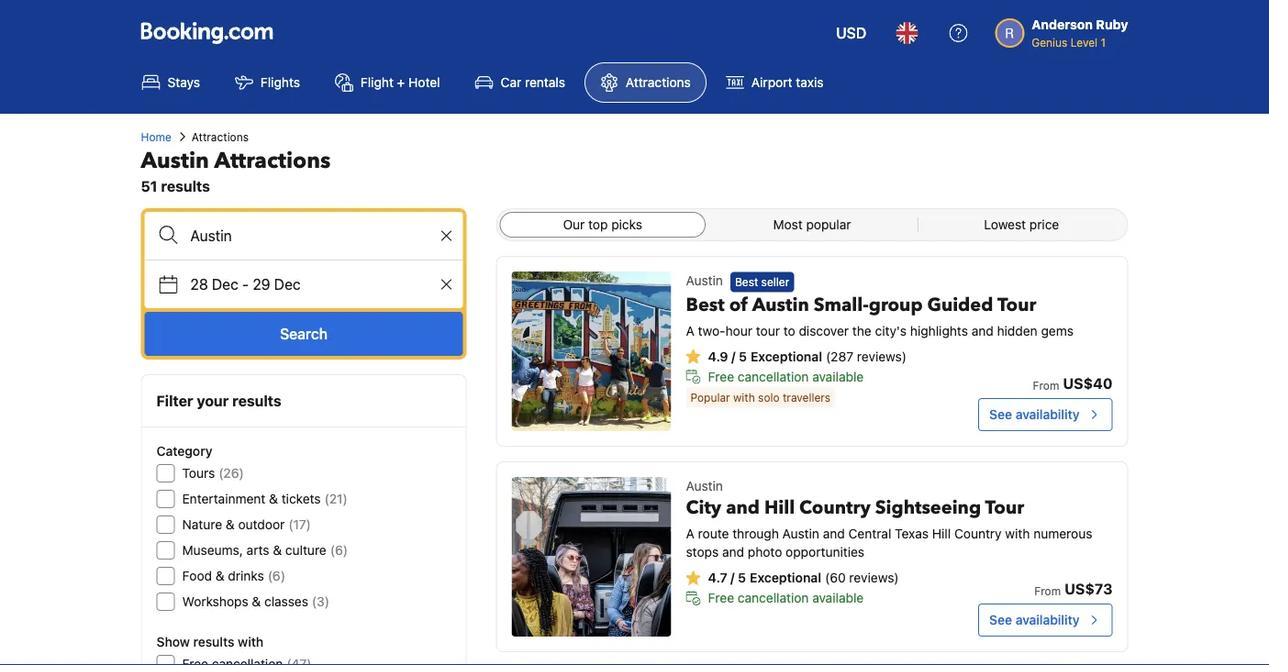 Task type: locate. For each thing, give the bounding box(es) containing it.
us$40
[[1063, 375, 1113, 392]]

& for tickets
[[269, 492, 278, 507]]

city
[[686, 496, 722, 521]]

genius
[[1032, 36, 1068, 49]]

dec left -
[[212, 276, 238, 293]]

results right 51 on the left of page
[[161, 178, 210, 195]]

1 cancellation from the top
[[738, 369, 809, 384]]

country down sightseeing
[[955, 526, 1002, 542]]

1 vertical spatial cancellation
[[738, 591, 809, 606]]

& left "tickets"
[[269, 492, 278, 507]]

a up stops
[[686, 526, 695, 542]]

cancellation up solo
[[738, 369, 809, 384]]

available for group
[[813, 369, 864, 384]]

29
[[253, 276, 270, 293]]

austin up two-
[[686, 273, 723, 288]]

2 vertical spatial with
[[238, 635, 264, 650]]

availability down from us$73
[[1016, 613, 1080, 628]]

& right food
[[216, 569, 225, 584]]

with left solo
[[734, 391, 755, 404]]

exceptional for hill
[[750, 571, 822, 586]]

car rentals link
[[460, 62, 581, 103]]

1 free from the top
[[708, 369, 735, 384]]

austin up "opportunities"
[[783, 526, 820, 542]]

a inside best of austin small-group guided tour a two-hour tour to discover the city's highlights and hidden gems
[[686, 323, 695, 338]]

best up of
[[735, 276, 758, 289]]

0 horizontal spatial best
[[686, 292, 725, 317]]

results right your
[[232, 392, 282, 410]]

0 vertical spatial results
[[161, 178, 210, 195]]

and down the guided
[[972, 323, 994, 338]]

see availability for city and hill country sightseeing tour
[[990, 613, 1080, 628]]

1 horizontal spatial country
[[955, 526, 1002, 542]]

0 vertical spatial from
[[1033, 379, 1060, 392]]

austin up city
[[686, 479, 723, 494]]

car rentals
[[501, 75, 565, 90]]

dec
[[212, 276, 238, 293], [274, 276, 301, 293]]

lowest
[[984, 217, 1026, 232]]

1 dec from the left
[[212, 276, 238, 293]]

2 see availability from the top
[[990, 613, 1080, 628]]

arts
[[247, 543, 269, 558]]

tour inside best of austin small-group guided tour a two-hour tour to discover the city's highlights and hidden gems
[[998, 292, 1037, 317]]

1 a from the top
[[686, 323, 695, 338]]

(3)
[[312, 594, 330, 610]]

cancellation for and
[[738, 591, 809, 606]]

5
[[739, 349, 747, 364], [738, 571, 746, 586]]

anderson ruby genius level 1
[[1032, 17, 1129, 49]]

tour inside austin city and hill country sightseeing tour a route through austin and central texas hill country with numerous stops and photo opportunities
[[986, 496, 1025, 521]]

car
[[501, 75, 522, 90]]

hill
[[765, 496, 795, 521], [933, 526, 951, 542]]

best up two-
[[686, 292, 725, 317]]

exceptional down photo
[[750, 571, 822, 586]]

0 vertical spatial available
[[813, 369, 864, 384]]

(6)
[[330, 543, 348, 558], [268, 569, 285, 584]]

exceptional for small-
[[751, 349, 823, 364]]

2 free cancellation available from the top
[[708, 591, 864, 606]]

2 see from the top
[[990, 613, 1013, 628]]

0 vertical spatial cancellation
[[738, 369, 809, 384]]

1 horizontal spatial with
[[734, 391, 755, 404]]

0 vertical spatial attractions
[[626, 75, 691, 90]]

a
[[686, 323, 695, 338], [686, 526, 695, 542]]

28
[[190, 276, 208, 293]]

(6) up classes
[[268, 569, 285, 584]]

/
[[732, 349, 736, 364], [731, 571, 735, 586]]

(21)
[[325, 492, 348, 507]]

availability down from us$40
[[1016, 407, 1080, 422]]

4.9 / 5 exceptional (287 reviews)
[[708, 349, 907, 364]]

attractions link
[[585, 62, 707, 103]]

0 vertical spatial /
[[732, 349, 736, 364]]

group
[[869, 292, 923, 317]]

see
[[990, 407, 1013, 422], [990, 613, 1013, 628]]

most popular
[[773, 217, 852, 232]]

attractions
[[626, 75, 691, 90], [192, 130, 249, 143], [214, 146, 331, 176]]

drinks
[[228, 569, 264, 584]]

1 available from the top
[[813, 369, 864, 384]]

most
[[773, 217, 803, 232]]

/ for city
[[731, 571, 735, 586]]

flight + hotel link
[[319, 62, 456, 103]]

see availability down from us$40
[[990, 407, 1080, 422]]

hill down sightseeing
[[933, 526, 951, 542]]

texas
[[895, 526, 929, 542]]

from inside from us$40
[[1033, 379, 1060, 392]]

a left two-
[[686, 323, 695, 338]]

1 vertical spatial a
[[686, 526, 695, 542]]

travellers
[[783, 391, 831, 404]]

airport
[[752, 75, 793, 90]]

5 right 4.9
[[739, 349, 747, 364]]

hidden
[[997, 323, 1038, 338]]

see availability
[[990, 407, 1080, 422], [990, 613, 1080, 628]]

1 vertical spatial best
[[686, 292, 725, 317]]

city's
[[875, 323, 907, 338]]

0 vertical spatial hill
[[765, 496, 795, 521]]

tour up the hidden
[[998, 292, 1037, 317]]

1 see availability from the top
[[990, 407, 1080, 422]]

see for sightseeing
[[990, 613, 1013, 628]]

results down workshops
[[193, 635, 235, 650]]

best
[[735, 276, 758, 289], [686, 292, 725, 317]]

entertainment & tickets (21)
[[182, 492, 348, 507]]

austin attractions 51 results
[[141, 146, 331, 195]]

0 horizontal spatial hill
[[765, 496, 795, 521]]

with left numerous
[[1006, 526, 1030, 542]]

0 vertical spatial 5
[[739, 349, 747, 364]]

show results with
[[157, 635, 264, 650]]

country
[[800, 496, 871, 521], [955, 526, 1002, 542]]

0 vertical spatial (6)
[[330, 543, 348, 558]]

from left us$73
[[1035, 585, 1061, 598]]

2 cancellation from the top
[[738, 591, 809, 606]]

2 a from the top
[[686, 526, 695, 542]]

0 horizontal spatial with
[[238, 635, 264, 650]]

filter your results
[[157, 392, 282, 410]]

1 vertical spatial available
[[813, 591, 864, 606]]

food & drinks (6)
[[182, 569, 285, 584]]

discover
[[799, 323, 849, 338]]

2 available from the top
[[813, 591, 864, 606]]

0 vertical spatial with
[[734, 391, 755, 404]]

1 vertical spatial country
[[955, 526, 1002, 542]]

0 vertical spatial best
[[735, 276, 758, 289]]

of
[[730, 292, 748, 317]]

country up central
[[800, 496, 871, 521]]

reviews) right (60
[[850, 571, 899, 586]]

0 horizontal spatial (6)
[[268, 569, 285, 584]]

0 vertical spatial reviews)
[[857, 349, 907, 364]]

austin inside austin attractions 51 results
[[141, 146, 209, 176]]

search
[[280, 325, 328, 343]]

and
[[972, 323, 994, 338], [726, 496, 760, 521], [823, 526, 845, 542], [722, 545, 745, 560]]

0 vertical spatial availability
[[1016, 407, 1080, 422]]

tour for best of austin small-group guided tour
[[998, 292, 1037, 317]]

lowest price
[[984, 217, 1060, 232]]

& down entertainment
[[226, 517, 235, 532]]

best seller
[[735, 276, 790, 289]]

your
[[197, 392, 229, 410]]

seller
[[762, 276, 790, 289]]

tour
[[756, 323, 780, 338]]

from left the us$40
[[1033, 379, 1060, 392]]

0 horizontal spatial dec
[[212, 276, 238, 293]]

1 vertical spatial 5
[[738, 571, 746, 586]]

the
[[853, 323, 872, 338]]

free cancellation available
[[708, 369, 864, 384], [708, 591, 864, 606]]

(6) right culture
[[330, 543, 348, 558]]

cancellation for austin
[[738, 369, 809, 384]]

1 vertical spatial free
[[708, 591, 735, 606]]

exceptional down to
[[751, 349, 823, 364]]

free cancellation available for hill
[[708, 591, 864, 606]]

solo
[[758, 391, 780, 404]]

austin for austin city and hill country sightseeing tour a route through austin and central texas hill country with numerous stops and photo opportunities
[[686, 479, 723, 494]]

1 vertical spatial reviews)
[[850, 571, 899, 586]]

filter
[[157, 392, 193, 410]]

0 vertical spatial exceptional
[[751, 349, 823, 364]]

1 horizontal spatial dec
[[274, 276, 301, 293]]

cancellation down "4.7 / 5 exceptional (60 reviews)"
[[738, 591, 809, 606]]

two-
[[698, 323, 726, 338]]

dec right 29
[[274, 276, 301, 293]]

1 vertical spatial availability
[[1016, 613, 1080, 628]]

search button
[[145, 312, 463, 356]]

a inside austin city and hill country sightseeing tour a route through austin and central texas hill country with numerous stops and photo opportunities
[[686, 526, 695, 542]]

from inside from us$73
[[1035, 585, 1061, 598]]

free cancellation available down "4.7 / 5 exceptional (60 reviews)"
[[708, 591, 864, 606]]

0 vertical spatial free
[[708, 369, 735, 384]]

with down workshops & classes (3)
[[238, 635, 264, 650]]

highlights
[[911, 323, 968, 338]]

best inside best of austin small-group guided tour a two-hour tour to discover the city's highlights and hidden gems
[[686, 292, 725, 317]]

1 availability from the top
[[1016, 407, 1080, 422]]

reviews) down city's
[[857, 349, 907, 364]]

0 vertical spatial country
[[800, 496, 871, 521]]

museums,
[[182, 543, 243, 558]]

availability for city and hill country sightseeing tour
[[1016, 613, 1080, 628]]

see availability down from us$73
[[990, 613, 1080, 628]]

2 vertical spatial attractions
[[214, 146, 331, 176]]

0 vertical spatial see availability
[[990, 407, 1080, 422]]

1 vertical spatial see availability
[[990, 613, 1080, 628]]

picks
[[612, 217, 643, 232]]

1 vertical spatial tour
[[986, 496, 1025, 521]]

free cancellation available up solo
[[708, 369, 864, 384]]

1 free cancellation available from the top
[[708, 369, 864, 384]]

availability
[[1016, 407, 1080, 422], [1016, 613, 1080, 628]]

0 vertical spatial a
[[686, 323, 695, 338]]

0 vertical spatial tour
[[998, 292, 1037, 317]]

1 vertical spatial hill
[[933, 526, 951, 542]]

gems
[[1041, 323, 1074, 338]]

available down (60
[[813, 591, 864, 606]]

1 vertical spatial exceptional
[[750, 571, 822, 586]]

best for seller
[[735, 276, 758, 289]]

& down drinks
[[252, 594, 261, 610]]

4.7 / 5 exceptional (60 reviews)
[[708, 571, 899, 586]]

& for outdoor
[[226, 517, 235, 532]]

1 vertical spatial free cancellation available
[[708, 591, 864, 606]]

1 see from the top
[[990, 407, 1013, 422]]

results
[[161, 178, 210, 195], [232, 392, 282, 410], [193, 635, 235, 650]]

results inside austin attractions 51 results
[[161, 178, 210, 195]]

with
[[734, 391, 755, 404], [1006, 526, 1030, 542], [238, 635, 264, 650]]

airport taxis
[[752, 75, 824, 90]]

through
[[733, 526, 779, 542]]

tour for city and hill country sightseeing tour
[[986, 496, 1025, 521]]

free
[[708, 369, 735, 384], [708, 591, 735, 606]]

/ right 4.7 on the bottom of page
[[731, 571, 735, 586]]

1 horizontal spatial best
[[735, 276, 758, 289]]

best of austin small-group guided tour a two-hour tour to discover the city's highlights and hidden gems
[[686, 292, 1074, 338]]

2 availability from the top
[[1016, 613, 1080, 628]]

austin down the seller
[[752, 292, 809, 317]]

1 vertical spatial /
[[731, 571, 735, 586]]

5 right 4.7 on the bottom of page
[[738, 571, 746, 586]]

1 vertical spatial with
[[1006, 526, 1030, 542]]

1 vertical spatial from
[[1035, 585, 1061, 598]]

available down (287
[[813, 369, 864, 384]]

free down 4.7 on the bottom of page
[[708, 591, 735, 606]]

entertainment
[[182, 492, 266, 507]]

0 vertical spatial free cancellation available
[[708, 369, 864, 384]]

free down 4.9
[[708, 369, 735, 384]]

2 free from the top
[[708, 591, 735, 606]]

1 vertical spatial see
[[990, 613, 1013, 628]]

/ right 4.9
[[732, 349, 736, 364]]

0 horizontal spatial country
[[800, 496, 871, 521]]

tour right sightseeing
[[986, 496, 1025, 521]]

2 horizontal spatial with
[[1006, 526, 1030, 542]]

small-
[[814, 292, 869, 317]]

austin down home link
[[141, 146, 209, 176]]

4.9
[[708, 349, 728, 364]]

hill up through
[[765, 496, 795, 521]]

home
[[141, 130, 171, 143]]

0 vertical spatial see
[[990, 407, 1013, 422]]



Task type: describe. For each thing, give the bounding box(es) containing it.
usd
[[836, 24, 867, 42]]

5 for austin
[[739, 349, 747, 364]]

stops
[[686, 545, 719, 560]]

sightseeing
[[876, 496, 981, 521]]

& right arts
[[273, 543, 282, 558]]

5 for and
[[738, 571, 746, 586]]

1 horizontal spatial hill
[[933, 526, 951, 542]]

flight + hotel
[[361, 75, 440, 90]]

food
[[182, 569, 212, 584]]

and down route
[[722, 545, 745, 560]]

price
[[1030, 217, 1060, 232]]

usd button
[[825, 11, 878, 55]]

attractions inside austin attractions 51 results
[[214, 146, 331, 176]]

2 vertical spatial results
[[193, 635, 235, 650]]

and inside best of austin small-group guided tour a two-hour tour to discover the city's highlights and hidden gems
[[972, 323, 994, 338]]

hotel
[[409, 75, 440, 90]]

free cancellation available for small-
[[708, 369, 864, 384]]

route
[[698, 526, 729, 542]]

to
[[784, 323, 796, 338]]

free for of
[[708, 369, 735, 384]]

free for city
[[708, 591, 735, 606]]

workshops & classes (3)
[[182, 594, 330, 610]]

austin inside best of austin small-group guided tour a two-hour tour to discover the city's highlights and hidden gems
[[752, 292, 809, 317]]

hour
[[726, 323, 753, 338]]

from us$73
[[1035, 581, 1113, 598]]

top
[[589, 217, 608, 232]]

popular
[[691, 391, 730, 404]]

best for of
[[686, 292, 725, 317]]

availability for best of austin small-group guided tour
[[1016, 407, 1080, 422]]

/ for of
[[732, 349, 736, 364]]

see availability for best of austin small-group guided tour
[[990, 407, 1080, 422]]

a for best of austin small-group guided tour
[[686, 323, 695, 338]]

popular
[[806, 217, 852, 232]]

home link
[[141, 129, 171, 145]]

ruby
[[1096, 17, 1129, 32]]

austin for austin attractions 51 results
[[141, 146, 209, 176]]

from for best of austin small-group guided tour
[[1033, 379, 1060, 392]]

show
[[157, 635, 190, 650]]

airport taxis link
[[710, 62, 839, 103]]

us$73
[[1065, 581, 1113, 598]]

your account menu anderson ruby genius level 1 element
[[995, 8, 1136, 50]]

a for city and hill country sightseeing tour
[[686, 526, 695, 542]]

reviews) for country
[[850, 571, 899, 586]]

flights
[[261, 75, 300, 90]]

1 vertical spatial (6)
[[268, 569, 285, 584]]

flight
[[361, 75, 394, 90]]

51
[[141, 178, 157, 195]]

taxis
[[796, 75, 824, 90]]

& for classes
[[252, 594, 261, 610]]

our
[[563, 217, 585, 232]]

(26)
[[219, 466, 244, 481]]

and up through
[[726, 496, 760, 521]]

nature & outdoor (17)
[[182, 517, 311, 532]]

workshops
[[182, 594, 248, 610]]

2 dec from the left
[[274, 276, 301, 293]]

category
[[157, 444, 213, 459]]

& for drinks
[[216, 569, 225, 584]]

(17)
[[289, 517, 311, 532]]

(287
[[826, 349, 854, 364]]

with inside austin city and hill country sightseeing tour a route through austin and central texas hill country with numerous stops and photo opportunities
[[1006, 526, 1030, 542]]

28 dec - 29 dec
[[190, 276, 301, 293]]

opportunities
[[786, 545, 865, 560]]

1 vertical spatial attractions
[[192, 130, 249, 143]]

1 horizontal spatial (6)
[[330, 543, 348, 558]]

available for country
[[813, 591, 864, 606]]

reviews) for group
[[857, 349, 907, 364]]

+
[[397, 75, 405, 90]]

tickets
[[282, 492, 321, 507]]

stays link
[[126, 62, 216, 103]]

-
[[242, 276, 249, 293]]

rentals
[[525, 75, 565, 90]]

our top picks
[[563, 217, 643, 232]]

4.7
[[708, 571, 728, 586]]

anderson
[[1032, 17, 1093, 32]]

(60
[[825, 571, 846, 586]]

outdoor
[[238, 517, 285, 532]]

classes
[[264, 594, 308, 610]]

booking.com image
[[141, 22, 273, 44]]

photo
[[748, 545, 782, 560]]

popular with solo travellers
[[691, 391, 831, 404]]

guided
[[928, 292, 994, 317]]

see for guided
[[990, 407, 1013, 422]]

tours (26)
[[182, 466, 244, 481]]

1 vertical spatial results
[[232, 392, 282, 410]]

and up "opportunities"
[[823, 526, 845, 542]]

austin for austin
[[686, 273, 723, 288]]

flights link
[[219, 62, 316, 103]]

stays
[[168, 75, 200, 90]]

from us$40
[[1033, 375, 1113, 392]]

culture
[[285, 543, 327, 558]]

austin city and hill country sightseeing tour a route through austin and central texas hill country with numerous stops and photo opportunities
[[686, 479, 1093, 560]]

Where are you going? search field
[[145, 212, 463, 260]]

from for city and hill country sightseeing tour
[[1035, 585, 1061, 598]]

city and hill country sightseeing tour image
[[512, 477, 672, 637]]

nature
[[182, 517, 222, 532]]

tours
[[182, 466, 215, 481]]

best of austin small-group guided tour image
[[512, 272, 672, 431]]



Task type: vqa. For each thing, say whether or not it's contained in the screenshot.
the From US$73 in the right bottom of the page
yes



